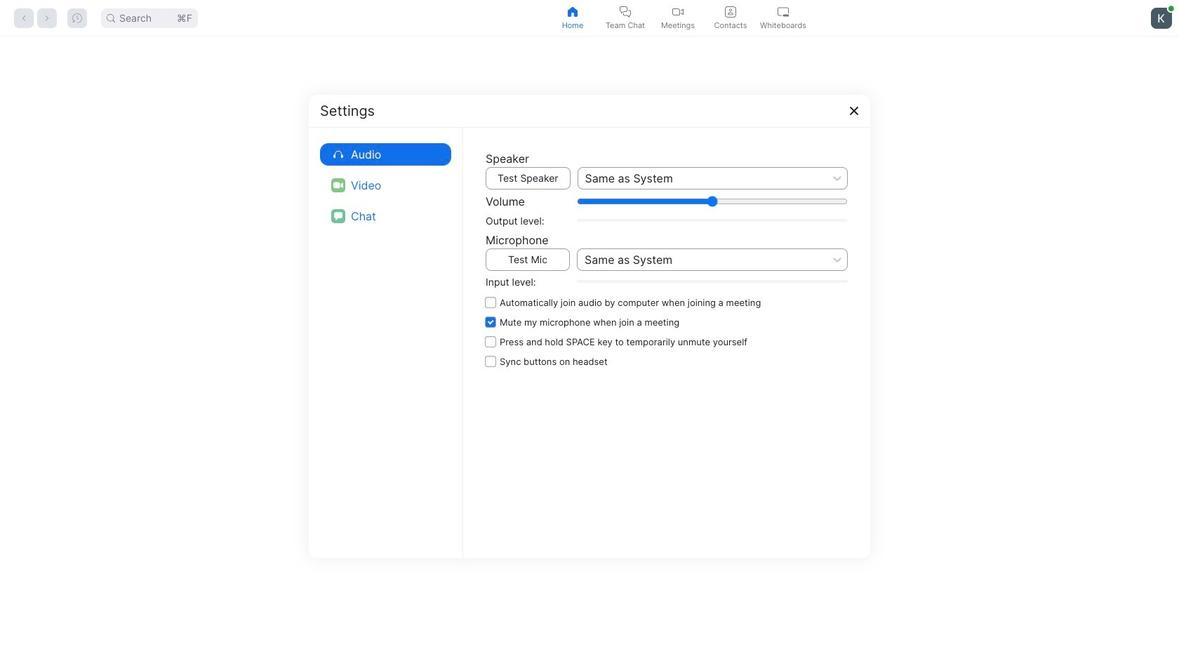 Task type: vqa. For each thing, say whether or not it's contained in the screenshot.
bottommost Phone
no



Task type: describe. For each thing, give the bounding box(es) containing it.
settings tab list
[[320, 139, 452, 231]]

chat image
[[331, 209, 345, 223]]

plus squircle image
[[472, 259, 503, 290]]

chat image
[[334, 212, 343, 220]]



Task type: locate. For each thing, give the bounding box(es) containing it.
magnifier image
[[107, 14, 115, 22]]

video on image
[[673, 6, 684, 17], [673, 6, 684, 17], [331, 178, 345, 192], [334, 180, 343, 190]]

2 progress bar from the top
[[577, 280, 848, 283]]

tab list
[[547, 0, 810, 36]]

plus squircle image
[[472, 259, 503, 290]]

None checkbox
[[486, 312, 848, 332]]

tab panel
[[0, 37, 1180, 652]]

None checkbox
[[486, 292, 848, 312], [486, 332, 848, 351], [486, 351, 848, 371], [486, 292, 848, 312], [486, 332, 848, 351], [486, 351, 848, 371]]

magnifier image
[[107, 14, 115, 22]]

close image
[[849, 105, 860, 116], [849, 105, 860, 116]]

headphone image
[[331, 147, 345, 161], [334, 149, 343, 159]]

0 vertical spatial progress bar
[[577, 219, 848, 222]]

None range field
[[577, 196, 848, 207]]

1 progress bar from the top
[[577, 219, 848, 222]]

progress bar
[[577, 219, 848, 222], [577, 280, 848, 283]]

home small image
[[567, 6, 579, 17]]

profile contact image
[[725, 6, 737, 17], [725, 6, 737, 17]]

whiteboard small image
[[778, 6, 789, 17], [778, 6, 789, 17]]

1 vertical spatial progress bar
[[577, 280, 848, 283]]

team chat image
[[620, 6, 631, 17], [620, 6, 631, 17]]

home small image
[[567, 6, 579, 17]]

online image
[[1169, 5, 1175, 11], [1169, 5, 1175, 11]]



